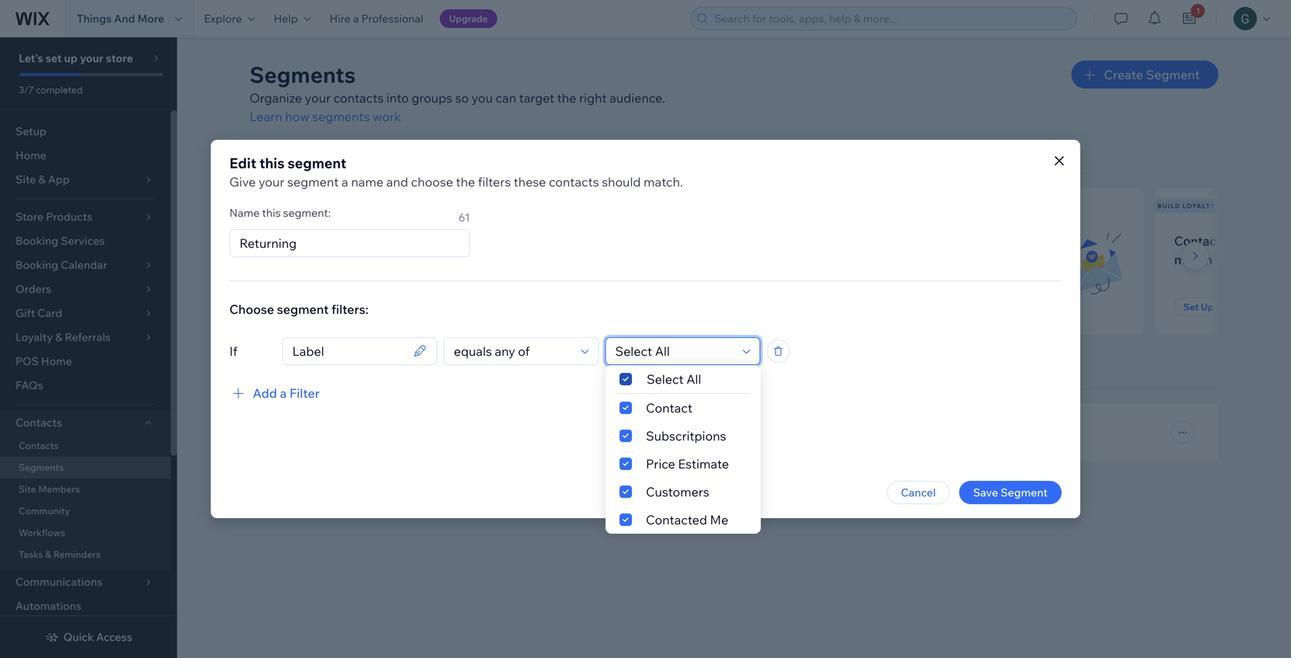 Task type: vqa. For each thing, say whether or not it's contained in the screenshot.
The Tags button
no



Task type: describe. For each thing, give the bounding box(es) containing it.
more
[[138, 12, 164, 25]]

build
[[1158, 202, 1181, 210]]

new subscribers
[[252, 202, 324, 210]]

list box containing contact
[[606, 394, 761, 534]]

1 up from the left
[[295, 301, 308, 313]]

mailing
[[381, 252, 423, 267]]

match.
[[644, 174, 684, 190]]

Name this segment: field
[[235, 230, 465, 256]]

reminders
[[53, 548, 101, 560]]

contacts inside edit this segment give your segment a name and choose the filters these contacts should match.
[[549, 174, 599, 190]]

filter
[[290, 385, 320, 401]]

subscribers
[[271, 202, 324, 210]]

site members link
[[0, 479, 171, 500]]

1 vertical spatial segment
[[287, 174, 339, 190]]

your inside segments organize your contacts into groups so you can target the right audience. learn how segments work
[[305, 90, 331, 106]]

Contact checkbox
[[606, 394, 761, 422]]

Price Estimate checkbox
[[606, 450, 761, 478]]

subscribed
[[268, 252, 334, 267]]

quick access
[[64, 630, 132, 644]]

things and more
[[77, 12, 164, 25]]

booking services
[[16, 234, 105, 247]]

new for new contacts who recently subscribed to your mailing list
[[268, 233, 295, 248]]

segments organize your contacts into groups so you can target the right audience. learn how segments work
[[250, 61, 666, 124]]

name
[[351, 174, 384, 190]]

add
[[253, 385, 277, 401]]

completed
[[36, 84, 83, 96]]

filter
[[666, 425, 687, 436]]

choose segment filters:
[[230, 301, 369, 317]]

filters:
[[332, 301, 369, 317]]

explore
[[204, 12, 242, 25]]

name this segment:
[[230, 206, 331, 219]]

edit this segment give your segment a name and choose the filters these contacts should match.
[[230, 154, 684, 190]]

2 up from the left
[[1202, 301, 1215, 313]]

help button
[[265, 0, 320, 37]]

booking services link
[[0, 229, 171, 253]]

create segment
[[1105, 67, 1201, 82]]

booking
[[16, 234, 58, 247]]

customers
[[646, 484, 710, 500]]

1 set up segment button from the left
[[268, 298, 360, 316]]

contacts link
[[0, 435, 171, 457]]

a inside edit this segment give your segment a name and choose the filters these contacts should match.
[[342, 174, 349, 190]]

audience.
[[610, 90, 666, 106]]

0 vertical spatial home
[[16, 148, 46, 162]]

a inside contacts with a birth
[[1259, 233, 1266, 248]]

0 horizontal spatial you
[[349, 145, 374, 162]]

your inside the new contacts who recently subscribed to your mailing list
[[351, 252, 378, 267]]

Select options field
[[611, 338, 738, 364]]

0 vertical spatial segment
[[288, 154, 347, 172]]

tasks & reminders link
[[0, 544, 171, 566]]

groups
[[412, 90, 453, 106]]

setup
[[16, 124, 46, 138]]

loyalty
[[1183, 202, 1217, 210]]

me
[[710, 512, 729, 528]]

automations link
[[0, 594, 171, 618]]

quick
[[64, 630, 94, 644]]

upgrade
[[449, 13, 488, 24]]

your segments
[[250, 358, 350, 376]]

to
[[336, 252, 349, 267]]

price
[[646, 456, 676, 472]]

segment down the to
[[310, 301, 351, 313]]

contacts for contacts 'dropdown button'
[[16, 416, 62, 429]]

contacted me
[[646, 512, 729, 528]]

the for edit this segment
[[456, 174, 475, 190]]

2 set from the left
[[1184, 301, 1200, 313]]

and
[[114, 12, 135, 25]]

set up segment for second set up segment 'button' from the left
[[1184, 301, 1257, 313]]

contacts button
[[0, 411, 171, 435]]

contacted
[[646, 512, 708, 528]]

filters
[[478, 174, 511, 190]]

select
[[647, 371, 684, 387]]

these
[[514, 174, 546, 190]]

upgrade button
[[440, 9, 498, 28]]

choose
[[411, 174, 453, 190]]

setup link
[[0, 120, 171, 144]]

3/7 completed
[[19, 84, 83, 96]]

segments for segments
[[19, 461, 64, 473]]

1 filter button
[[643, 424, 687, 438]]

automations
[[16, 599, 82, 613]]

1 filter
[[660, 425, 687, 436]]

faqs link
[[0, 374, 171, 398]]

segments link
[[0, 457, 171, 479]]

home inside pos home link
[[41, 354, 72, 368]]

home link
[[0, 144, 171, 168]]

61
[[459, 211, 470, 224]]

1 button
[[1173, 0, 1207, 37]]

1 vertical spatial segments
[[284, 358, 350, 376]]

new contacts who recently subscribed to your mailing list
[[268, 233, 444, 267]]

Contacted Me checkbox
[[606, 506, 761, 534]]

subscritpions
[[646, 428, 727, 444]]

access
[[96, 630, 132, 644]]

you inside segments organize your contacts into groups so you can target the right audience. learn how segments work
[[472, 90, 493, 106]]

store
[[106, 51, 133, 65]]

help
[[274, 12, 298, 25]]

target
[[519, 90, 555, 106]]

2 vertical spatial segment
[[277, 301, 329, 317]]

add a filter
[[253, 385, 320, 401]]

hire a professional link
[[320, 0, 433, 37]]

2 set up segment button from the left
[[1175, 298, 1267, 316]]

contacts inside segments organize your contacts into groups so you can target the right audience. learn how segments work
[[334, 90, 384, 106]]

site
[[19, 483, 36, 495]]

your inside the sidebar element
[[80, 51, 104, 65]]



Task type: locate. For each thing, give the bounding box(es) containing it.
so
[[456, 90, 469, 106]]

save segment button
[[960, 481, 1062, 504]]

new down the give
[[252, 202, 269, 210]]

0 vertical spatial contacts
[[1175, 233, 1228, 248]]

community link
[[0, 500, 171, 522]]

set down contacts with a birth
[[1184, 301, 1200, 313]]

sidebar element
[[0, 37, 177, 658]]

segments inside segments link
[[19, 461, 64, 473]]

segments up the for
[[312, 109, 370, 124]]

segments up filter
[[284, 358, 350, 376]]

your inside edit this segment give your segment a name and choose the filters these contacts should match.
[[259, 174, 285, 190]]

1 for 1
[[1197, 6, 1201, 16]]

your right the up
[[80, 51, 104, 65]]

1 horizontal spatial set up segment button
[[1175, 298, 1267, 316]]

if
[[230, 343, 238, 359]]

None checkbox
[[620, 370, 632, 388]]

the for segments
[[558, 90, 577, 106]]

tasks & reminders
[[19, 548, 101, 560]]

0 vertical spatial contacts
[[334, 90, 384, 106]]

a right hire
[[353, 12, 359, 25]]

set up segment down subscribed
[[278, 301, 351, 313]]

learn
[[250, 109, 283, 124]]

tasks
[[19, 548, 43, 560]]

2 set up segment from the left
[[1184, 301, 1257, 313]]

create
[[1105, 67, 1144, 82]]

cancel
[[901, 486, 937, 499]]

things
[[77, 12, 112, 25]]

segment
[[1147, 67, 1201, 82], [310, 301, 351, 313], [1217, 301, 1257, 313], [1001, 486, 1048, 499]]

services
[[61, 234, 105, 247]]

segments up "site members"
[[19, 461, 64, 473]]

a inside add a filter button
[[280, 385, 287, 401]]

contacts
[[334, 90, 384, 106], [549, 174, 599, 190], [298, 233, 348, 248]]

choose
[[230, 301, 274, 317]]

up
[[64, 51, 78, 65]]

Search for tools, apps, help & more... field
[[710, 8, 1072, 30]]

edit
[[230, 154, 257, 172]]

you right the for
[[349, 145, 374, 162]]

up down contacts with a birth
[[1202, 301, 1215, 313]]

professional
[[362, 12, 424, 25]]

segments up organize
[[250, 61, 356, 88]]

1 vertical spatial home
[[41, 354, 72, 368]]

segment down suggested for you
[[287, 174, 339, 190]]

0 vertical spatial this
[[260, 154, 285, 172]]

select all
[[647, 371, 702, 387]]

suggested for you
[[250, 145, 374, 162]]

organize
[[250, 90, 302, 106]]

0 horizontal spatial the
[[456, 174, 475, 190]]

new inside the new contacts who recently subscribed to your mailing list
[[268, 233, 295, 248]]

for
[[326, 145, 346, 162]]

this for name
[[262, 206, 281, 219]]

create segment button
[[1072, 61, 1219, 89]]

1 horizontal spatial 1
[[1197, 6, 1201, 16]]

faqs
[[16, 378, 43, 392]]

pos
[[16, 354, 39, 368]]

segments inside segments organize your contacts into groups so you can target the right audience. learn how segments work
[[312, 109, 370, 124]]

segments inside segments organize your contacts into groups so you can target the right audience. learn how segments work
[[250, 61, 356, 88]]

0 horizontal spatial set
[[278, 301, 293, 313]]

0 vertical spatial segments
[[250, 61, 356, 88]]

new up subscribed
[[268, 233, 295, 248]]

home
[[16, 148, 46, 162], [41, 354, 72, 368]]

0 horizontal spatial set up segment button
[[268, 298, 360, 316]]

recently
[[379, 233, 426, 248]]

list containing new contacts who recently subscribed to your mailing list
[[247, 188, 1292, 335]]

1 inside 'button'
[[1197, 6, 1201, 16]]

a left birth
[[1259, 233, 1266, 248]]

0 vertical spatial segments
[[312, 109, 370, 124]]

pos home
[[16, 354, 72, 368]]

contacts up "site members"
[[19, 440, 59, 451]]

list
[[426, 252, 444, 267]]

a right add
[[280, 385, 287, 401]]

set right choose
[[278, 301, 293, 313]]

segment right create
[[1147, 67, 1201, 82]]

segment:
[[283, 206, 331, 219]]

cancel button
[[887, 481, 951, 504]]

set up segment
[[278, 301, 351, 313], [1184, 301, 1257, 313]]

1 vertical spatial contacts
[[16, 416, 62, 429]]

this right edit
[[260, 154, 285, 172]]

save
[[974, 486, 999, 499]]

with
[[1231, 233, 1256, 248]]

0 horizontal spatial segments
[[19, 461, 64, 473]]

the
[[558, 90, 577, 106], [456, 174, 475, 190]]

a left name on the top left of page
[[342, 174, 349, 190]]

home right the pos
[[41, 354, 72, 368]]

set up segment for second set up segment 'button' from right
[[278, 301, 351, 313]]

1 vertical spatial this
[[262, 206, 281, 219]]

contacts up the to
[[298, 233, 348, 248]]

up down subscribed
[[295, 301, 308, 313]]

birth
[[1269, 233, 1292, 248]]

your up learn how segments work button
[[305, 90, 331, 106]]

segments for segments organize your contacts into groups so you can target the right audience. learn how segments work
[[250, 61, 356, 88]]

right
[[580, 90, 607, 106]]

contacts down loyalty
[[1175, 233, 1228, 248]]

0 vertical spatial you
[[472, 90, 493, 106]]

build loyalty
[[1158, 202, 1217, 210]]

set up segment button down subscribed
[[268, 298, 360, 316]]

can
[[496, 90, 517, 106]]

Subscritpions checkbox
[[606, 422, 761, 450]]

give
[[230, 174, 256, 190]]

0 vertical spatial new
[[252, 202, 269, 210]]

list box
[[606, 394, 761, 534]]

segment
[[288, 154, 347, 172], [287, 174, 339, 190], [277, 301, 329, 317]]

learn how segments work button
[[250, 107, 401, 126]]

3/7
[[19, 84, 34, 96]]

list
[[247, 188, 1292, 335]]

segment right 'save' at the right of page
[[1001, 486, 1048, 499]]

contacts for contacts link at the left bottom
[[19, 440, 59, 451]]

contacts down faqs
[[16, 416, 62, 429]]

1 horizontal spatial set up segment
[[1184, 301, 1257, 313]]

estimate
[[679, 456, 730, 472]]

2 vertical spatial contacts
[[19, 440, 59, 451]]

0 horizontal spatial up
[[295, 301, 308, 313]]

set up segment button
[[268, 298, 360, 316], [1175, 298, 1267, 316]]

set up segment down contacts with a birth
[[1184, 301, 1257, 313]]

1 horizontal spatial the
[[558, 90, 577, 106]]

1 horizontal spatial up
[[1202, 301, 1215, 313]]

segment down contacts with a birth
[[1217, 301, 1257, 313]]

the left filters
[[456, 174, 475, 190]]

0 horizontal spatial set up segment
[[278, 301, 351, 313]]

this right name
[[262, 206, 281, 219]]

this for edit
[[260, 154, 285, 172]]

2 vertical spatial contacts
[[298, 233, 348, 248]]

contacts inside the new contacts who recently subscribed to your mailing list
[[298, 233, 348, 248]]

suggested
[[250, 145, 323, 162]]

the left right
[[558, 90, 577, 106]]

the inside edit this segment give your segment a name and choose the filters these contacts should match.
[[456, 174, 475, 190]]

segment left filters:
[[277, 301, 329, 317]]

1 horizontal spatial you
[[472, 90, 493, 106]]

workflows link
[[0, 522, 171, 544]]

1 vertical spatial segments
[[19, 461, 64, 473]]

0 vertical spatial 1
[[1197, 6, 1201, 16]]

1 vertical spatial new
[[268, 233, 295, 248]]

0 vertical spatial the
[[558, 90, 577, 106]]

set up segment button down contacts with a birth
[[1175, 298, 1267, 316]]

contacts inside contacts with a birth
[[1175, 233, 1228, 248]]

your up new subscribers
[[259, 174, 285, 190]]

save segment
[[974, 486, 1048, 499]]

1 horizontal spatial set
[[1184, 301, 1200, 313]]

1
[[1197, 6, 1201, 16], [660, 425, 664, 436]]

add a filter button
[[230, 384, 320, 402]]

segments
[[312, 109, 370, 124], [284, 358, 350, 376]]

work
[[373, 109, 401, 124]]

None field
[[288, 338, 409, 364]]

workflows
[[19, 527, 65, 538]]

1 vertical spatial 1
[[660, 425, 664, 436]]

a
[[353, 12, 359, 25], [342, 174, 349, 190], [1259, 233, 1266, 248], [280, 385, 287, 401]]

1 inside button
[[660, 425, 664, 436]]

hire a professional
[[330, 12, 424, 25]]

Choose a condition field
[[449, 338, 577, 364]]

contacts up work
[[334, 90, 384, 106]]

1 vertical spatial you
[[349, 145, 374, 162]]

contacts with a birth
[[1175, 233, 1292, 267]]

your
[[80, 51, 104, 65], [305, 90, 331, 106], [259, 174, 285, 190], [351, 252, 378, 267]]

segment up 'subscribers'
[[288, 154, 347, 172]]

contacts inside contacts 'dropdown button'
[[16, 416, 62, 429]]

your
[[250, 358, 280, 376]]

segments
[[250, 61, 356, 88], [19, 461, 64, 473]]

new for new subscribers
[[252, 202, 269, 210]]

1 vertical spatial the
[[456, 174, 475, 190]]

this inside edit this segment give your segment a name and choose the filters these contacts should match.
[[260, 154, 285, 172]]

your down who
[[351, 252, 378, 267]]

site members
[[19, 483, 80, 495]]

0 horizontal spatial 1
[[660, 425, 664, 436]]

a inside hire a professional link
[[353, 12, 359, 25]]

up
[[295, 301, 308, 313], [1202, 301, 1215, 313]]

name
[[230, 206, 260, 219]]

1 set from the left
[[278, 301, 293, 313]]

quick access button
[[45, 630, 132, 644]]

all
[[687, 371, 702, 387]]

&
[[45, 548, 51, 560]]

1 vertical spatial contacts
[[549, 174, 599, 190]]

the inside segments organize your contacts into groups so you can target the right audience. learn how segments work
[[558, 90, 577, 106]]

contact
[[646, 400, 693, 416]]

1 horizontal spatial segments
[[250, 61, 356, 88]]

hire
[[330, 12, 351, 25]]

and
[[387, 174, 408, 190]]

pos home link
[[0, 350, 171, 374]]

1 set up segment from the left
[[278, 301, 351, 313]]

you right so
[[472, 90, 493, 106]]

1 for 1 filter
[[660, 425, 664, 436]]

should
[[602, 174, 641, 190]]

contacts inside contacts link
[[19, 440, 59, 451]]

who
[[351, 233, 376, 248]]

contacts right these
[[549, 174, 599, 190]]

set
[[46, 51, 62, 65]]

Customers checkbox
[[606, 478, 761, 506]]

home down setup
[[16, 148, 46, 162]]



